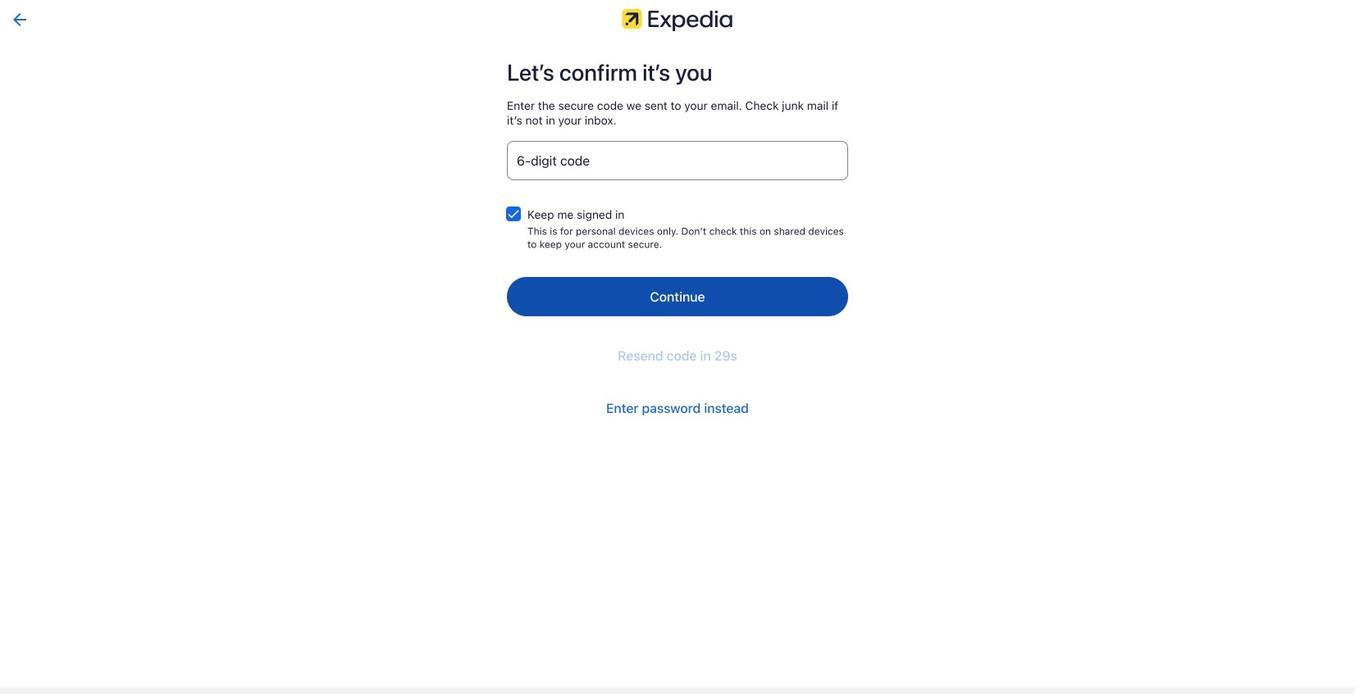 Task type: vqa. For each thing, say whether or not it's contained in the screenshot.
car suppliers logo
no



Task type: locate. For each thing, give the bounding box(es) containing it.
expedia image
[[622, 7, 733, 31]]

go back image
[[10, 10, 30, 30], [13, 13, 26, 26]]

None text field
[[507, 141, 848, 180]]



